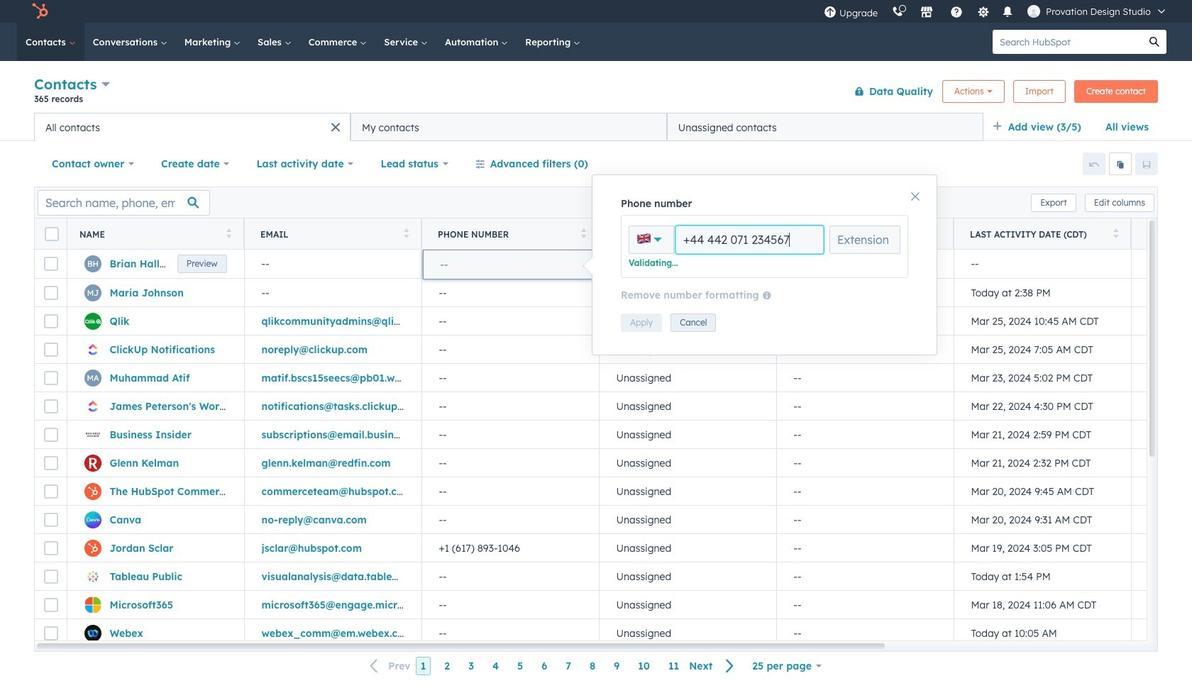 Task type: locate. For each thing, give the bounding box(es) containing it.
Extension text field
[[830, 226, 901, 254]]

1 horizontal spatial press to sort. image
[[759, 228, 764, 238]]

press to sort. image for 1st press to sort. element from the left
[[226, 228, 231, 238]]

1 press to sort. image from the left
[[581, 228, 587, 238]]

press to sort. image
[[581, 228, 587, 238], [759, 228, 764, 238], [1114, 228, 1119, 238]]

press to sort. image for fourth press to sort. element from left
[[759, 228, 764, 238]]

marketplaces image
[[921, 6, 934, 19]]

column header
[[777, 219, 955, 250]]

close image
[[912, 192, 920, 201]]

3 press to sort. element from the left
[[581, 228, 587, 240]]

press to sort. element
[[226, 228, 231, 240], [404, 228, 409, 240], [581, 228, 587, 240], [759, 228, 764, 240], [1114, 228, 1119, 240]]

press to sort. image for third press to sort. element from left
[[581, 228, 587, 238]]

None telephone field
[[676, 226, 824, 254]]

1 press to sort. image from the left
[[226, 228, 231, 238]]

1 horizontal spatial press to sort. image
[[404, 228, 409, 238]]

0 horizontal spatial press to sort. image
[[581, 228, 587, 238]]

james peterson image
[[1028, 5, 1041, 18]]

2 horizontal spatial press to sort. image
[[1114, 228, 1119, 238]]

menu
[[817, 0, 1176, 23]]

banner
[[34, 73, 1159, 113]]

5 press to sort. element from the left
[[1114, 228, 1119, 240]]

3 press to sort. image from the left
[[1114, 228, 1119, 238]]

2 press to sort. image from the left
[[404, 228, 409, 238]]

press to sort. image
[[226, 228, 231, 238], [404, 228, 409, 238]]

Search name, phone, email addresses, or company search field
[[38, 190, 210, 216]]

2 press to sort. element from the left
[[404, 228, 409, 240]]

4 press to sort. element from the left
[[759, 228, 764, 240]]

1 press to sort. element from the left
[[226, 228, 231, 240]]

0 horizontal spatial press to sort. image
[[226, 228, 231, 238]]

2 press to sort. image from the left
[[759, 228, 764, 238]]



Task type: vqa. For each thing, say whether or not it's contained in the screenshot.
the topmost Link opens in a new window icon
no



Task type: describe. For each thing, give the bounding box(es) containing it.
press to sort. image for fourth press to sort. element from the right
[[404, 228, 409, 238]]

pagination navigation
[[362, 657, 744, 676]]

press to sort. image for first press to sort. element from right
[[1114, 228, 1119, 238]]

Search HubSpot search field
[[993, 30, 1143, 54]]

-- text field
[[441, 257, 580, 273]]



